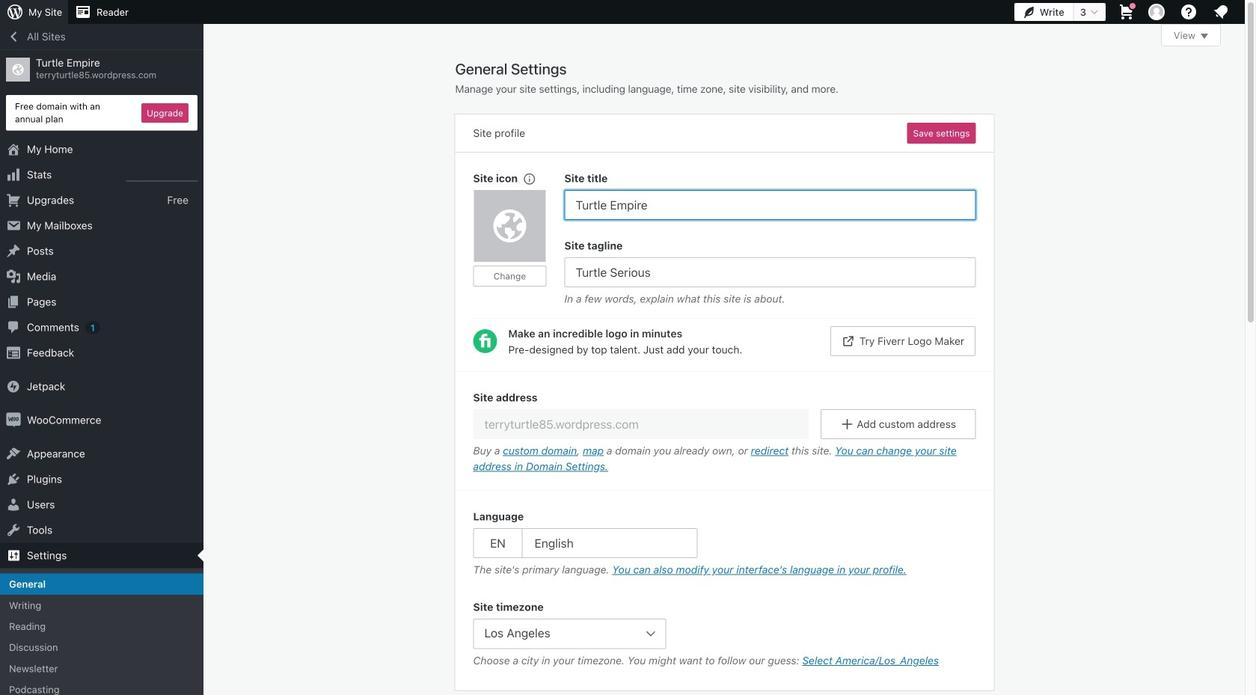 Task type: locate. For each thing, give the bounding box(es) containing it.
1 img image from the top
[[6, 379, 21, 394]]

1 vertical spatial img image
[[6, 413, 21, 428]]

main content
[[455, 24, 1221, 695]]

closed image
[[1201, 34, 1209, 39]]

help image
[[1180, 3, 1198, 21]]

manage your notifications image
[[1212, 3, 1230, 21]]

group
[[473, 171, 565, 311], [565, 171, 976, 220], [565, 238, 976, 311], [455, 371, 994, 491], [473, 509, 976, 582], [473, 599, 976, 672]]

img image
[[6, 379, 21, 394], [6, 413, 21, 428]]

None text field
[[565, 190, 976, 220], [565, 257, 976, 287], [473, 409, 809, 439], [565, 190, 976, 220], [565, 257, 976, 287], [473, 409, 809, 439]]

0 vertical spatial img image
[[6, 379, 21, 394]]

more information image
[[522, 172, 536, 185]]

highest hourly views 0 image
[[126, 172, 198, 182]]



Task type: vqa. For each thing, say whether or not it's contained in the screenshot.
1st The Img from the top of the page
yes



Task type: describe. For each thing, give the bounding box(es) containing it.
2 img image from the top
[[6, 413, 21, 428]]

my shopping cart image
[[1118, 3, 1136, 21]]

my profile image
[[1149, 4, 1165, 20]]

fiverr small logo image
[[473, 329, 497, 353]]



